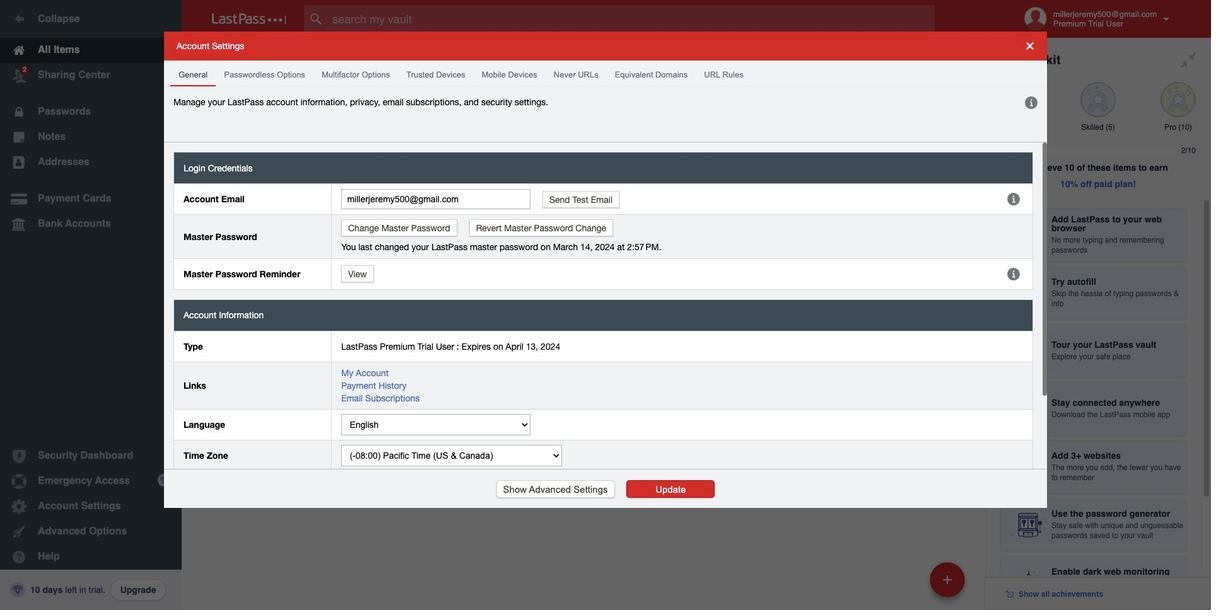 Task type: vqa. For each thing, say whether or not it's contained in the screenshot.
LastPass IMAGE
yes



Task type: describe. For each thing, give the bounding box(es) containing it.
lastpass image
[[212, 13, 286, 25]]

new item image
[[943, 576, 952, 585]]

Search search field
[[304, 5, 960, 33]]



Task type: locate. For each thing, give the bounding box(es) containing it.
vault options navigation
[[182, 38, 985, 76]]

search my vault text field
[[304, 5, 960, 33]]

main navigation navigation
[[0, 0, 182, 611]]

new item navigation
[[926, 559, 973, 611]]



